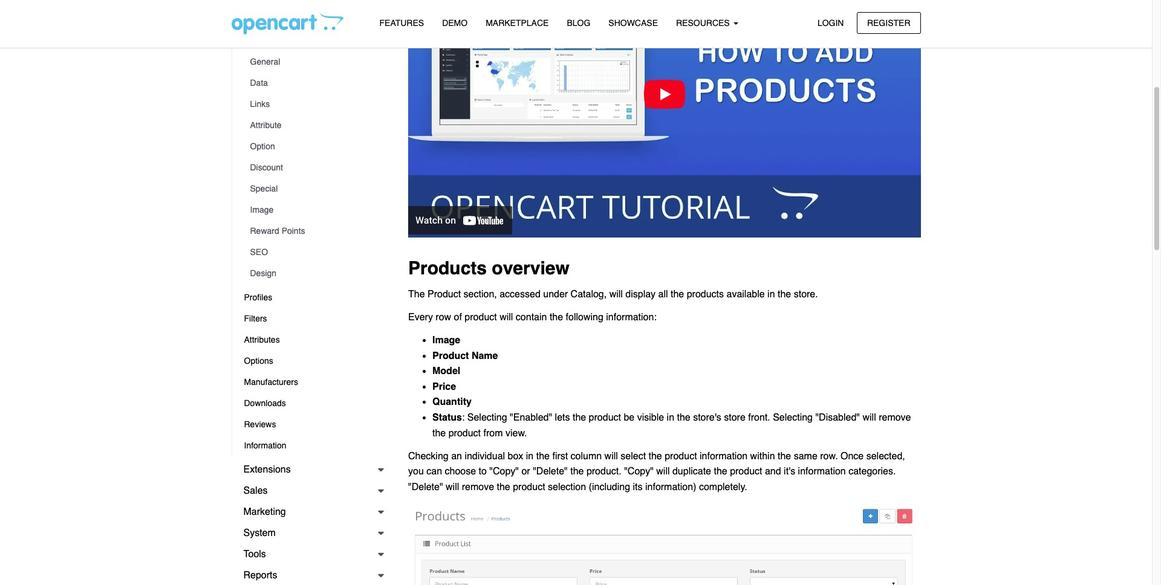 Task type: vqa. For each thing, say whether or not it's contained in the screenshot.
or
yes



Task type: describe. For each thing, give the bounding box(es) containing it.
features
[[380, 18, 424, 28]]

view.
[[506, 428, 527, 439]]

store.
[[794, 289, 818, 300]]

manufacturers
[[244, 377, 298, 387]]

remove inside checking an individual box in the first column will select the product information within the same row. once selected, you can choose to "copy" or "delete" the product. "copy" will duplicate the product and it's information categories. "delete" will remove the product selection (including its information) completely.
[[462, 482, 494, 493]]

of
[[454, 312, 462, 323]]

in inside checking an individual box in the first column will select the product information within the same row. once selected, you can choose to "copy" or "delete" the product. "copy" will duplicate the product and it's information categories. "delete" will remove the product selection (including its information) completely.
[[526, 451, 534, 462]]

its
[[633, 482, 643, 493]]

"enabled"
[[510, 413, 552, 423]]

downloads
[[244, 399, 286, 408]]

features link
[[370, 13, 433, 34]]

discount link
[[238, 157, 390, 178]]

selected,
[[867, 451, 905, 462]]

and
[[765, 467, 781, 477]]

marketing
[[243, 507, 286, 518]]

quantity
[[432, 397, 472, 408]]

1 selecting from the left
[[467, 413, 507, 423]]

reports
[[243, 570, 277, 581]]

information
[[244, 441, 286, 451]]

column
[[571, 451, 602, 462]]

will up "information)"
[[656, 467, 670, 477]]

the down column
[[570, 467, 584, 477]]

available
[[727, 289, 765, 300]]

front.
[[748, 413, 770, 423]]

checking
[[408, 451, 449, 462]]

choose
[[445, 467, 476, 477]]

sales link
[[231, 481, 390, 502]]

every row of product will contain the following information:
[[408, 312, 657, 323]]

the down box
[[497, 482, 510, 493]]

design
[[250, 269, 276, 278]]

product down :
[[449, 428, 481, 439]]

the
[[408, 289, 425, 300]]

products link
[[232, 6, 390, 27]]

product.
[[587, 467, 622, 477]]

login
[[818, 18, 844, 28]]

section,
[[464, 289, 497, 300]]

product for the
[[428, 289, 461, 300]]

filters
[[244, 314, 267, 324]]

blog link
[[558, 13, 600, 34]]

data link
[[238, 73, 390, 94]]

status
[[432, 413, 462, 423]]

price
[[432, 382, 456, 392]]

model
[[432, 366, 460, 377]]

product down or
[[513, 482, 545, 493]]

marketing link
[[231, 502, 390, 523]]

opencart - open source shopping cart solution image
[[231, 13, 343, 34]]

row
[[436, 312, 451, 323]]

0 horizontal spatial "delete"
[[408, 482, 443, 493]]

reviews
[[244, 420, 276, 429]]

under
[[543, 289, 568, 300]]

selection
[[548, 482, 586, 493]]

will left contain
[[500, 312, 513, 323]]

information)
[[645, 482, 696, 493]]

once
[[841, 451, 864, 462]]

checking an individual box in the first column will select the product information within the same row. once selected, you can choose to "copy" or "delete" the product. "copy" will duplicate the product and it's information categories. "delete" will remove the product selection (including its information) completely.
[[408, 451, 905, 493]]

display
[[626, 289, 656, 300]]

marketplace link
[[477, 13, 558, 34]]

you
[[408, 467, 424, 477]]

will left display
[[609, 289, 623, 300]]

0 vertical spatial in
[[768, 289, 775, 300]]

system link
[[231, 523, 390, 544]]

attribute
[[250, 120, 282, 130]]

from
[[484, 428, 503, 439]]

contain
[[516, 312, 547, 323]]

information link
[[232, 435, 390, 457]]

special
[[250, 184, 278, 194]]

first
[[552, 451, 568, 462]]

reward points link
[[238, 221, 390, 242]]

overview link
[[238, 30, 390, 51]]

will down choose
[[446, 482, 459, 493]]

resources
[[676, 18, 732, 28]]

will up product.
[[605, 451, 618, 462]]

product down 'within'
[[730, 467, 762, 477]]

attributes
[[244, 335, 280, 345]]

store
[[724, 413, 746, 423]]

:
[[462, 413, 465, 423]]

discount
[[250, 163, 283, 172]]

general link
[[238, 51, 390, 73]]

the down under
[[550, 312, 563, 323]]

products for products overview
[[408, 258, 487, 279]]

showcase link
[[600, 13, 667, 34]]

overview
[[250, 36, 288, 45]]

tools link
[[231, 544, 390, 566]]

system
[[243, 528, 276, 539]]

overview
[[492, 258, 570, 279]]

2 selecting from the left
[[773, 413, 813, 423]]

product right of
[[465, 312, 497, 323]]

showcase
[[609, 18, 658, 28]]

"disabled"
[[816, 413, 860, 423]]

visible
[[637, 413, 664, 423]]

marketplace
[[486, 18, 549, 28]]

categories.
[[849, 467, 896, 477]]



Task type: locate. For each thing, give the bounding box(es) containing it.
: selecting "enabled" lets the product be visible in the store's store front. selecting "disabled" will remove the product from view.
[[432, 413, 911, 439]]

"delete" down can
[[408, 482, 443, 493]]

remove
[[879, 413, 911, 423], [462, 482, 494, 493]]

0 vertical spatial information
[[700, 451, 748, 462]]

special link
[[238, 178, 390, 200]]

in
[[768, 289, 775, 300], [667, 413, 674, 423], [526, 451, 534, 462]]

design link
[[238, 263, 390, 284]]

demo
[[442, 18, 468, 28]]

the up 'completely.'
[[714, 467, 727, 477]]

duplicate
[[673, 467, 711, 477]]

"copy" down box
[[490, 467, 519, 477]]

the left store's
[[677, 413, 691, 423]]

1 horizontal spatial in
[[667, 413, 674, 423]]

product for image
[[432, 351, 469, 361]]

0 horizontal spatial information
[[700, 451, 748, 462]]

links link
[[238, 94, 390, 115]]

1 horizontal spatial remove
[[879, 413, 911, 423]]

data
[[250, 78, 268, 88]]

in right visible on the bottom right of page
[[667, 413, 674, 423]]

information
[[700, 451, 748, 462], [798, 467, 846, 477]]

information down row.
[[798, 467, 846, 477]]

profiles
[[244, 293, 272, 302]]

store's
[[693, 413, 721, 423]]

image down special
[[250, 205, 274, 215]]

image product name model price quantity
[[432, 335, 498, 408]]

within
[[750, 451, 775, 462]]

catalog,
[[571, 289, 607, 300]]

seo
[[250, 247, 268, 257]]

1 vertical spatial information
[[798, 467, 846, 477]]

products up the
[[408, 258, 487, 279]]

the left store.
[[778, 289, 791, 300]]

image inside image product name model price quantity
[[432, 335, 460, 346]]

0 horizontal spatial selecting
[[467, 413, 507, 423]]

1 vertical spatial products
[[408, 258, 487, 279]]

the
[[671, 289, 684, 300], [778, 289, 791, 300], [550, 312, 563, 323], [573, 413, 586, 423], [677, 413, 691, 423], [432, 428, 446, 439], [536, 451, 550, 462], [649, 451, 662, 462], [778, 451, 791, 462], [570, 467, 584, 477], [714, 467, 727, 477], [497, 482, 510, 493]]

tools
[[243, 549, 266, 560]]

manufacturers link
[[232, 372, 390, 393]]

0 horizontal spatial image
[[250, 205, 274, 215]]

image for image
[[250, 205, 274, 215]]

login link
[[807, 12, 854, 34]]

product inside image product name model price quantity
[[432, 351, 469, 361]]

selecting up from
[[467, 413, 507, 423]]

remove up selected,
[[879, 413, 911, 423]]

extensions
[[243, 465, 291, 475]]

will inside : selecting "enabled" lets the product be visible in the store's store front. selecting "disabled" will remove the product from view.
[[863, 413, 876, 423]]

in inside : selecting "enabled" lets the product be visible in the store's store front. selecting "disabled" will remove the product from view.
[[667, 413, 674, 423]]

attribute link
[[238, 115, 390, 136]]

1 "copy" from the left
[[490, 467, 519, 477]]

to
[[479, 467, 487, 477]]

product left 'be'
[[589, 413, 621, 423]]

the left first
[[536, 451, 550, 462]]

sales
[[243, 486, 268, 497]]

0 horizontal spatial products
[[244, 11, 281, 21]]

products for products
[[244, 11, 281, 21]]

will right "disabled"
[[863, 413, 876, 423]]

it's
[[784, 467, 795, 477]]

"copy"
[[490, 467, 519, 477], [624, 467, 654, 477]]

option
[[250, 142, 275, 151]]

1 vertical spatial image
[[432, 335, 460, 346]]

"delete" down first
[[533, 467, 568, 477]]

"delete"
[[533, 467, 568, 477], [408, 482, 443, 493]]

the down the status
[[432, 428, 446, 439]]

or
[[522, 467, 530, 477]]

product up duplicate at the bottom right
[[665, 451, 697, 462]]

0 horizontal spatial "copy"
[[490, 467, 519, 477]]

attributes link
[[232, 330, 390, 351]]

image link
[[238, 200, 390, 221]]

the product section, accessed under catalog, will display all the products available in the store.
[[408, 289, 818, 300]]

products
[[244, 11, 281, 21], [408, 258, 487, 279]]

1 vertical spatial product
[[432, 351, 469, 361]]

image
[[250, 205, 274, 215], [432, 335, 460, 346]]

2 vertical spatial in
[[526, 451, 534, 462]]

1 vertical spatial in
[[667, 413, 674, 423]]

look products image
[[408, 503, 921, 585]]

name
[[472, 351, 498, 361]]

the right lets
[[573, 413, 586, 423]]

product up row
[[428, 289, 461, 300]]

register link
[[857, 12, 921, 34]]

options
[[244, 356, 273, 366]]

profiles link
[[232, 287, 390, 308]]

same
[[794, 451, 818, 462]]

seo link
[[238, 242, 390, 263]]

extensions link
[[231, 460, 390, 481]]

register
[[867, 18, 911, 28]]

2 "copy" from the left
[[624, 467, 654, 477]]

remove down to
[[462, 482, 494, 493]]

can
[[427, 467, 442, 477]]

1 horizontal spatial "delete"
[[533, 467, 568, 477]]

in right box
[[526, 451, 534, 462]]

product up model
[[432, 351, 469, 361]]

1 vertical spatial remove
[[462, 482, 494, 493]]

1 horizontal spatial selecting
[[773, 413, 813, 423]]

reward
[[250, 226, 279, 236]]

0 vertical spatial product
[[428, 289, 461, 300]]

products
[[687, 289, 724, 300]]

the up it's
[[778, 451, 791, 462]]

0 vertical spatial "delete"
[[533, 467, 568, 477]]

downloads link
[[232, 393, 390, 414]]

select
[[621, 451, 646, 462]]

0 horizontal spatial in
[[526, 451, 534, 462]]

product
[[465, 312, 497, 323], [589, 413, 621, 423], [449, 428, 481, 439], [665, 451, 697, 462], [730, 467, 762, 477], [513, 482, 545, 493]]

1 horizontal spatial "copy"
[[624, 467, 654, 477]]

1 horizontal spatial products
[[408, 258, 487, 279]]

blog
[[567, 18, 591, 28]]

option link
[[238, 136, 390, 157]]

the right select at bottom right
[[649, 451, 662, 462]]

product
[[428, 289, 461, 300], [432, 351, 469, 361]]

accessed
[[500, 289, 541, 300]]

points
[[282, 226, 305, 236]]

image for image product name model price quantity
[[432, 335, 460, 346]]

0 vertical spatial image
[[250, 205, 274, 215]]

information up 'completely.'
[[700, 451, 748, 462]]

links
[[250, 99, 270, 109]]

general
[[250, 57, 280, 67]]

be
[[624, 413, 635, 423]]

selecting
[[467, 413, 507, 423], [773, 413, 813, 423]]

"copy" up its on the right
[[624, 467, 654, 477]]

1 vertical spatial "delete"
[[408, 482, 443, 493]]

image down row
[[432, 335, 460, 346]]

remove inside : selecting "enabled" lets the product be visible in the store's store front. selecting "disabled" will remove the product from view.
[[879, 413, 911, 423]]

products up overview
[[244, 11, 281, 21]]

filters link
[[232, 308, 390, 330]]

1 horizontal spatial information
[[798, 467, 846, 477]]

0 vertical spatial remove
[[879, 413, 911, 423]]

1 horizontal spatial image
[[432, 335, 460, 346]]

in right available
[[768, 289, 775, 300]]

selecting right front.
[[773, 413, 813, 423]]

reviews link
[[232, 414, 390, 435]]

individual
[[465, 451, 505, 462]]

0 horizontal spatial remove
[[462, 482, 494, 493]]

2 horizontal spatial in
[[768, 289, 775, 300]]

0 vertical spatial products
[[244, 11, 281, 21]]

resources link
[[667, 13, 747, 34]]

the right all
[[671, 289, 684, 300]]

completely.
[[699, 482, 747, 493]]

following
[[566, 312, 604, 323]]

all
[[658, 289, 668, 300]]



